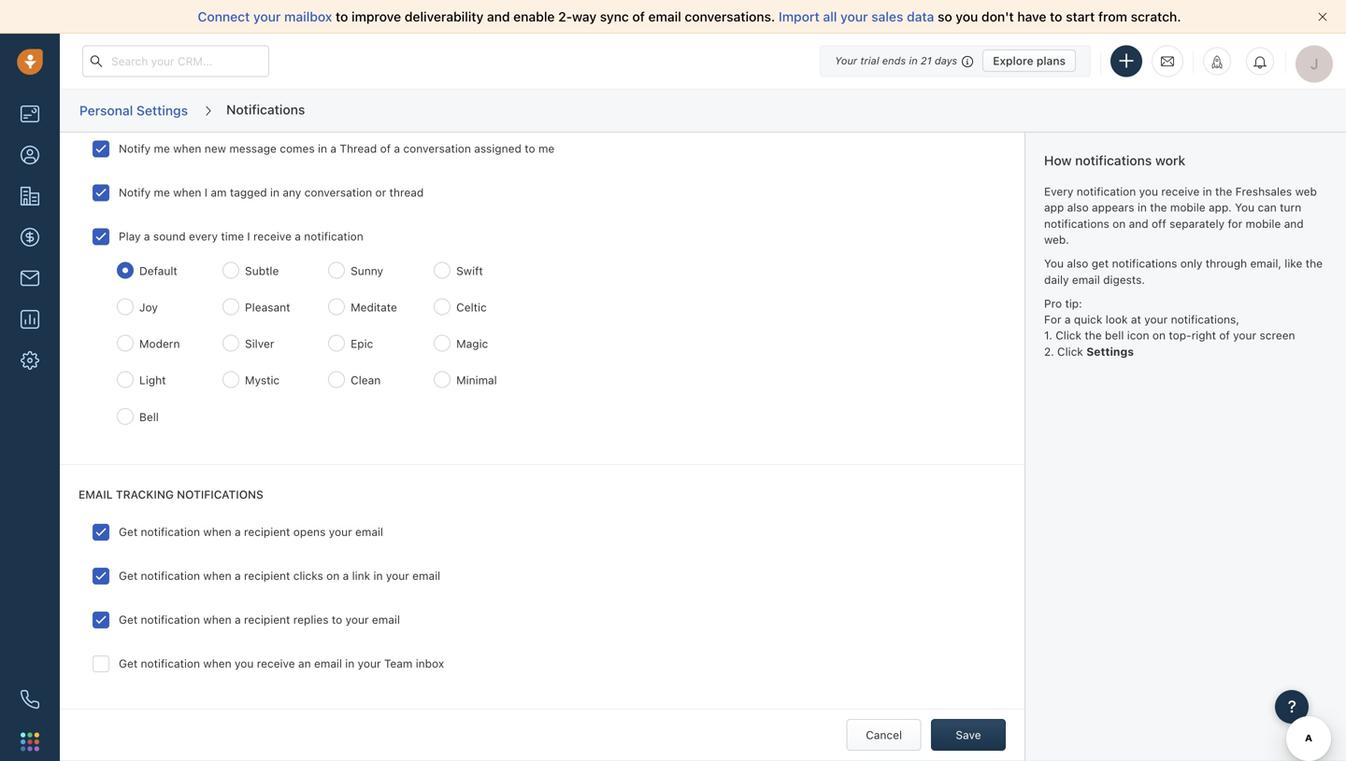 Task type: locate. For each thing, give the bounding box(es) containing it.
2 get from the top
[[119, 570, 138, 583]]

tracking
[[116, 488, 174, 501]]

1 horizontal spatial you
[[1235, 201, 1254, 214]]

2 horizontal spatial on
[[1152, 329, 1166, 342]]

when down email tracking notifications
[[203, 526, 231, 539]]

1 horizontal spatial mobile
[[1246, 217, 1281, 230]]

have
[[1017, 9, 1046, 24]]

right
[[1191, 329, 1216, 342]]

look
[[1106, 313, 1128, 326]]

to right "replies" on the bottom
[[332, 614, 342, 627]]

mobile down can
[[1246, 217, 1281, 230]]

i left am
[[205, 186, 208, 199]]

on right icon
[[1152, 329, 1166, 342]]

1 horizontal spatial settings
[[1086, 345, 1134, 358]]

notify me when new message comes in a thread of a conversation assigned to me
[[119, 142, 555, 155]]

0 horizontal spatial you
[[235, 658, 254, 671]]

connect
[[198, 9, 250, 24]]

explore plans
[[993, 54, 1066, 67]]

receive down work
[[1161, 185, 1200, 198]]

1 vertical spatial you
[[1044, 257, 1064, 270]]

of right the thread
[[380, 142, 391, 155]]

your
[[253, 9, 281, 24], [840, 9, 868, 24], [1144, 313, 1168, 326], [1233, 329, 1256, 342], [329, 526, 352, 539], [386, 570, 409, 583], [345, 614, 369, 627], [358, 658, 381, 671]]

a right for
[[1065, 313, 1071, 326]]

you up the for
[[1235, 201, 1254, 214]]

sync
[[600, 9, 629, 24]]

you inside you also get notifications only through email, like the daily email digests.
[[1044, 257, 1064, 270]]

2 notify from the top
[[119, 186, 151, 199]]

1 horizontal spatial conversation
[[403, 142, 471, 155]]

0 vertical spatial recipient
[[244, 526, 290, 539]]

receive up 'subtle'
[[253, 230, 292, 243]]

save
[[956, 729, 981, 742]]

notify for notify me when i am tagged in any conversation or thread
[[119, 186, 151, 199]]

recipient left the clicks
[[244, 570, 290, 583]]

when for replies
[[203, 614, 231, 627]]

data
[[907, 9, 934, 24]]

email right an
[[314, 658, 342, 671]]

phone image
[[21, 691, 39, 709]]

0 vertical spatial i
[[205, 186, 208, 199]]

of inside pro tip: for a quick look at your notifications, 1. click the bell icon on top-right of your screen 2. click settings
[[1219, 329, 1230, 342]]

get notification when a recipient clicks on a link in your email
[[119, 570, 440, 583]]

2 also from the top
[[1067, 257, 1088, 270]]

1 vertical spatial mobile
[[1246, 217, 1281, 230]]

you down the "get notification when a recipient replies to your email"
[[235, 658, 254, 671]]

1 notify from the top
[[119, 142, 151, 155]]

your down link
[[345, 614, 369, 627]]

email image
[[1161, 54, 1174, 69]]

3 get from the top
[[119, 614, 138, 627]]

you up the daily at the top of the page
[[1044, 257, 1064, 270]]

a down get notification when a recipient clicks on a link in your email
[[235, 614, 241, 627]]

the right like
[[1306, 257, 1323, 270]]

notifications up web.
[[1044, 217, 1109, 230]]

a down any
[[295, 230, 301, 243]]

notifications,
[[1171, 313, 1239, 326]]

the inside pro tip: for a quick look at your notifications, 1. click the bell icon on top-right of your screen 2. click settings
[[1085, 329, 1102, 342]]

1.
[[1044, 329, 1052, 342]]

on inside the every notification you receive in the freshsales web app also appears in the mobile app. you can turn notifications on and off separately for mobile and web.
[[1112, 217, 1126, 230]]

you right so
[[956, 9, 978, 24]]

turn
[[1280, 201, 1301, 214]]

2 horizontal spatial of
[[1219, 329, 1230, 342]]

your left team
[[358, 658, 381, 671]]

get notification when a recipient replies to your email
[[119, 614, 400, 627]]

in left 21
[[909, 55, 918, 67]]

conversation left "or"
[[304, 186, 372, 199]]

a up get notification when a recipient clicks on a link in your email
[[235, 526, 241, 539]]

pro tip: for a quick look at your notifications, 1. click the bell icon on top-right of your screen 2. click settings
[[1044, 297, 1295, 358]]

when down get notification when a recipient opens your email
[[203, 570, 231, 583]]

or
[[375, 186, 386, 199]]

explore plans link
[[983, 50, 1076, 72]]

get notification when you receive an email in your team inbox
[[119, 658, 444, 671]]

2 vertical spatial of
[[1219, 329, 1230, 342]]

click right 2.
[[1057, 345, 1083, 358]]

on right the clicks
[[326, 570, 340, 583]]

notification for every notification you receive in the freshsales web app also appears in the mobile app. you can turn notifications on and off separately for mobile and web.
[[1077, 185, 1136, 198]]

0 horizontal spatial of
[[380, 142, 391, 155]]

2 vertical spatial recipient
[[244, 614, 290, 627]]

2 recipient from the top
[[244, 570, 290, 583]]

also left get
[[1067, 257, 1088, 270]]

notify
[[119, 142, 151, 155], [119, 186, 151, 199]]

0 vertical spatial mobile
[[1170, 201, 1205, 214]]

0 vertical spatial also
[[1067, 201, 1089, 214]]

0 vertical spatial conversation
[[403, 142, 471, 155]]

in right link
[[373, 570, 383, 583]]

you inside the every notification you receive in the freshsales web app also appears in the mobile app. you can turn notifications on and off separately for mobile and web.
[[1235, 201, 1254, 214]]

in up app.
[[1203, 185, 1212, 198]]

from
[[1098, 9, 1127, 24]]

1 vertical spatial also
[[1067, 257, 1088, 270]]

0 horizontal spatial settings
[[136, 103, 188, 118]]

2 vertical spatial you
[[235, 658, 254, 671]]

you inside the every notification you receive in the freshsales web app also appears in the mobile app. you can turn notifications on and off separately for mobile and web.
[[1139, 185, 1158, 198]]

0 vertical spatial receive
[[1161, 185, 1200, 198]]

0 horizontal spatial on
[[326, 570, 340, 583]]

freshworks switcher image
[[21, 733, 39, 752]]

on inside pro tip: for a quick look at your notifications, 1. click the bell icon on top-right of your screen 2. click settings
[[1152, 329, 1166, 342]]

minimal
[[456, 374, 497, 387]]

when left am
[[173, 186, 201, 199]]

me right assigned in the left of the page
[[538, 142, 555, 155]]

0 vertical spatial you
[[956, 9, 978, 24]]

subtle
[[245, 264, 279, 277]]

1 vertical spatial on
[[1152, 329, 1166, 342]]

your right opens
[[329, 526, 352, 539]]

tip:
[[1065, 297, 1082, 310]]

email right link
[[412, 570, 440, 583]]

0 horizontal spatial i
[[205, 186, 208, 199]]

21
[[921, 55, 932, 67]]

email down get
[[1072, 273, 1100, 286]]

app
[[1044, 201, 1064, 214]]

notification
[[1077, 185, 1136, 198], [304, 230, 363, 243], [141, 526, 200, 539], [141, 570, 200, 583], [141, 614, 200, 627], [141, 658, 200, 671]]

0 vertical spatial notify
[[119, 142, 151, 155]]

0 horizontal spatial mobile
[[1170, 201, 1205, 214]]

me for notify me when i am tagged in any conversation or thread
[[154, 186, 170, 199]]

the down quick
[[1085, 329, 1102, 342]]

for
[[1228, 217, 1242, 230]]

email
[[79, 488, 113, 501]]

2-
[[558, 9, 572, 24]]

sales
[[871, 9, 903, 24]]

1 horizontal spatial i
[[247, 230, 250, 243]]

receive inside the every notification you receive in the freshsales web app also appears in the mobile app. you can turn notifications on and off separately for mobile and web.
[[1161, 185, 1200, 198]]

settings down the bell
[[1086, 345, 1134, 358]]

ends
[[882, 55, 906, 67]]

1 vertical spatial notify
[[119, 186, 151, 199]]

every notification you receive in the freshsales web app also appears in the mobile app. you can turn notifications on and off separately for mobile and web.
[[1044, 185, 1317, 246]]

bell
[[1105, 329, 1124, 342]]

1 vertical spatial you
[[1139, 185, 1158, 198]]

and down the turn
[[1284, 217, 1304, 230]]

1 horizontal spatial on
[[1112, 217, 1126, 230]]

of right right
[[1219, 329, 1230, 342]]

settings down the search your crm... text box
[[136, 103, 188, 118]]

email up team
[[372, 614, 400, 627]]

notification inside the every notification you receive in the freshsales web app also appears in the mobile app. you can turn notifications on and off separately for mobile and web.
[[1077, 185, 1136, 198]]

email tracking notifications
[[79, 488, 263, 501]]

notify up play at the top
[[119, 186, 151, 199]]

a left the thread
[[330, 142, 336, 155]]

thread
[[340, 142, 377, 155]]

4 get from the top
[[119, 658, 138, 671]]

when left new
[[173, 142, 201, 155]]

recipient
[[244, 526, 290, 539], [244, 570, 290, 583], [244, 614, 290, 627]]

and left the enable on the left of the page
[[487, 9, 510, 24]]

sound
[[153, 230, 186, 243]]

you up off
[[1139, 185, 1158, 198]]

recipient for replies
[[244, 614, 290, 627]]

me up sound
[[154, 186, 170, 199]]

recipient left opens
[[244, 526, 290, 539]]

notify down personal settings link
[[119, 142, 151, 155]]

0 vertical spatial on
[[1112, 217, 1126, 230]]

3 recipient from the top
[[244, 614, 290, 627]]

0 vertical spatial you
[[1235, 201, 1254, 214]]

click right 1.
[[1055, 329, 1082, 342]]

1 horizontal spatial you
[[956, 9, 978, 24]]

your right all
[[840, 9, 868, 24]]

time
[[221, 230, 244, 243]]

1 vertical spatial click
[[1057, 345, 1083, 358]]

1 vertical spatial settings
[[1086, 345, 1134, 358]]

0 horizontal spatial and
[[487, 9, 510, 24]]

your right at
[[1144, 313, 1168, 326]]

digests.
[[1103, 273, 1145, 286]]

on down appears
[[1112, 217, 1126, 230]]

when down the "get notification when a recipient replies to your email"
[[203, 658, 231, 671]]

1 vertical spatial recipient
[[244, 570, 290, 583]]

am
[[211, 186, 227, 199]]

notification for get notification when a recipient replies to your email
[[141, 614, 200, 627]]

import
[[779, 9, 820, 24]]

0 horizontal spatial you
[[1044, 257, 1064, 270]]

epic
[[351, 337, 373, 351]]

1 get from the top
[[119, 526, 138, 539]]

to left "start"
[[1050, 9, 1062, 24]]

1 vertical spatial i
[[247, 230, 250, 243]]

new
[[205, 142, 226, 155]]

mobile
[[1170, 201, 1205, 214], [1246, 217, 1281, 230]]

0 horizontal spatial conversation
[[304, 186, 372, 199]]

daily
[[1044, 273, 1069, 286]]

improve
[[351, 9, 401, 24]]

recipient left "replies" on the bottom
[[244, 614, 290, 627]]

bell
[[139, 411, 159, 424]]

mystic
[[245, 374, 280, 387]]

2 horizontal spatial you
[[1139, 185, 1158, 198]]

also right app
[[1067, 201, 1089, 214]]

1 vertical spatial conversation
[[304, 186, 372, 199]]

the
[[1215, 185, 1232, 198], [1150, 201, 1167, 214], [1306, 257, 1323, 270], [1085, 329, 1102, 342]]

get for get notification when a recipient clicks on a link in your email
[[119, 570, 138, 583]]

notifications inside you also get notifications only through email, like the daily email digests.
[[1112, 257, 1177, 270]]

every
[[1044, 185, 1073, 198]]

i right time
[[247, 230, 250, 243]]

get
[[119, 526, 138, 539], [119, 570, 138, 583], [119, 614, 138, 627], [119, 658, 138, 671]]

when for an
[[203, 658, 231, 671]]

0 vertical spatial of
[[632, 9, 645, 24]]

conversation
[[403, 142, 471, 155], [304, 186, 372, 199]]

0 vertical spatial settings
[[136, 103, 188, 118]]

notifications up 'digests.'
[[1112, 257, 1177, 270]]

notifications
[[1075, 153, 1152, 168], [1044, 217, 1109, 230], [1112, 257, 1177, 270], [177, 488, 263, 501]]

conversation up thread
[[403, 142, 471, 155]]

i
[[205, 186, 208, 199], [247, 230, 250, 243]]

1 recipient from the top
[[244, 526, 290, 539]]

when for tagged
[[173, 186, 201, 199]]

mobile up separately
[[1170, 201, 1205, 214]]

an
[[298, 658, 311, 671]]

your
[[835, 55, 857, 67]]

play a sound every time i receive a notification
[[119, 230, 363, 243]]

in
[[909, 55, 918, 67], [318, 142, 327, 155], [1203, 185, 1212, 198], [270, 186, 279, 199], [1137, 201, 1147, 214], [373, 570, 383, 583], [345, 658, 355, 671]]

of right sync
[[632, 9, 645, 24]]

when down get notification when a recipient clicks on a link in your email
[[203, 614, 231, 627]]

receive left an
[[257, 658, 295, 671]]

email
[[648, 9, 681, 24], [1072, 273, 1100, 286], [355, 526, 383, 539], [412, 570, 440, 583], [372, 614, 400, 627], [314, 658, 342, 671]]

your left screen at the top of page
[[1233, 329, 1256, 342]]

me down personal settings link
[[154, 142, 170, 155]]

and left off
[[1129, 217, 1148, 230]]

work
[[1155, 153, 1185, 168]]

email right sync
[[648, 9, 681, 24]]

1 also from the top
[[1067, 201, 1089, 214]]



Task type: vqa. For each thing, say whether or not it's contained in the screenshot.
Personal
yes



Task type: describe. For each thing, give the bounding box(es) containing it.
only
[[1180, 257, 1202, 270]]

personal settings link
[[79, 96, 189, 125]]

settings inside pro tip: for a quick look at your notifications, 1. click the bell icon on top-right of your screen 2. click settings
[[1086, 345, 1134, 358]]

clean
[[351, 374, 381, 387]]

Search your CRM... text field
[[82, 45, 269, 77]]

notification for get notification when a recipient opens your email
[[141, 526, 200, 539]]

a down get notification when a recipient opens your email
[[235, 570, 241, 583]]

in left any
[[270, 186, 279, 199]]

enable
[[513, 9, 555, 24]]

comes
[[280, 142, 315, 155]]

inbox
[[416, 658, 444, 671]]

trial
[[860, 55, 879, 67]]

a left link
[[343, 570, 349, 583]]

don't
[[981, 9, 1014, 24]]

email up link
[[355, 526, 383, 539]]

default
[[139, 264, 177, 277]]

to right assigned in the left of the page
[[525, 142, 535, 155]]

clicks
[[293, 570, 323, 583]]

joy
[[139, 301, 158, 314]]

notify for notify me when new message comes in a thread of a conversation assigned to me
[[119, 142, 151, 155]]

quick
[[1074, 313, 1102, 326]]

all
[[823, 9, 837, 24]]

a right the thread
[[394, 142, 400, 155]]

2 vertical spatial receive
[[257, 658, 295, 671]]

web
[[1295, 185, 1317, 198]]

email inside you also get notifications only through email, like the daily email digests.
[[1072, 273, 1100, 286]]

conversations.
[[685, 9, 775, 24]]

get for get notification when a recipient opens your email
[[119, 526, 138, 539]]

0 vertical spatial click
[[1055, 329, 1082, 342]]

any
[[283, 186, 301, 199]]

you also get notifications only through email, like the daily email digests.
[[1044, 257, 1323, 286]]

message
[[229, 142, 277, 155]]

celtic
[[456, 301, 487, 314]]

thread
[[389, 186, 424, 199]]

notification for get notification when a recipient clicks on a link in your email
[[141, 570, 200, 583]]

modern
[[139, 337, 180, 351]]

app.
[[1209, 201, 1232, 214]]

scratch.
[[1131, 9, 1181, 24]]

link
[[352, 570, 370, 583]]

a inside pro tip: for a quick look at your notifications, 1. click the bell icon on top-right of your screen 2. click settings
[[1065, 313, 1071, 326]]

assigned
[[474, 142, 521, 155]]

1 vertical spatial receive
[[253, 230, 292, 243]]

cancel
[[866, 729, 902, 742]]

play
[[119, 230, 141, 243]]

replies
[[293, 614, 329, 627]]

2 vertical spatial on
[[326, 570, 340, 583]]

your right link
[[386, 570, 409, 583]]

1 horizontal spatial and
[[1129, 217, 1148, 230]]

explore
[[993, 54, 1033, 67]]

a right play at the top
[[144, 230, 150, 243]]

close image
[[1318, 12, 1327, 21]]

notifications inside the every notification you receive in the freshsales web app also appears in the mobile app. you can turn notifications on and off separately for mobile and web.
[[1044, 217, 1109, 230]]

when for comes
[[173, 142, 201, 155]]

notification for get notification when you receive an email in your team inbox
[[141, 658, 200, 671]]

way
[[572, 9, 596, 24]]

notifications up get notification when a recipient opens your email
[[177, 488, 263, 501]]

tagged
[[230, 186, 267, 199]]

to right mailbox
[[336, 9, 348, 24]]

notifications up appears
[[1075, 153, 1152, 168]]

when for opens
[[203, 526, 231, 539]]

recipient for clicks
[[244, 570, 290, 583]]

in right an
[[345, 658, 355, 671]]

magic
[[456, 337, 488, 351]]

personal
[[79, 103, 133, 118]]

notifications
[[226, 102, 305, 117]]

mailbox
[[284, 9, 332, 24]]

personal settings
[[79, 103, 188, 118]]

how
[[1044, 153, 1072, 168]]

save button
[[931, 720, 1006, 752]]

separately
[[1169, 217, 1225, 230]]

1 vertical spatial of
[[380, 142, 391, 155]]

cancel button
[[847, 720, 921, 752]]

for
[[1044, 313, 1061, 326]]

can
[[1258, 201, 1277, 214]]

phone element
[[11, 681, 49, 719]]

settings inside personal settings link
[[136, 103, 188, 118]]

connect your mailbox link
[[198, 9, 336, 24]]

the up off
[[1150, 201, 1167, 214]]

me for notify me when new message comes in a thread of a conversation assigned to me
[[154, 142, 170, 155]]

what's new image
[[1210, 56, 1224, 69]]

freshsales
[[1235, 185, 1292, 198]]

like
[[1285, 257, 1302, 270]]

get for get notification when a recipient replies to your email
[[119, 614, 138, 627]]

in right comes on the top of page
[[318, 142, 327, 155]]

2.
[[1044, 345, 1054, 358]]

email,
[[1250, 257, 1281, 270]]

get
[[1092, 257, 1109, 270]]

silver
[[245, 337, 274, 351]]

your trial ends in 21 days
[[835, 55, 957, 67]]

when for clicks
[[203, 570, 231, 583]]

also inside the every notification you receive in the freshsales web app also appears in the mobile app. you can turn notifications on and off separately for mobile and web.
[[1067, 201, 1089, 214]]

opens
[[293, 526, 326, 539]]

appears
[[1092, 201, 1134, 214]]

your left mailbox
[[253, 9, 281, 24]]

import all your sales data link
[[779, 9, 938, 24]]

notify me when i am tagged in any conversation or thread
[[119, 186, 424, 199]]

icon
[[1127, 329, 1149, 342]]

at
[[1131, 313, 1141, 326]]

off
[[1152, 217, 1166, 230]]

days
[[935, 55, 957, 67]]

1 horizontal spatial of
[[632, 9, 645, 24]]

web.
[[1044, 233, 1069, 246]]

recipient for opens
[[244, 526, 290, 539]]

in right appears
[[1137, 201, 1147, 214]]

screen
[[1259, 329, 1295, 342]]

swift
[[456, 264, 483, 277]]

get notification when a recipient opens your email
[[119, 526, 383, 539]]

every
[[189, 230, 218, 243]]

also inside you also get notifications only through email, like the daily email digests.
[[1067, 257, 1088, 270]]

get for get notification when you receive an email in your team inbox
[[119, 658, 138, 671]]

sunny
[[351, 264, 383, 277]]

meditate
[[351, 301, 397, 314]]

2 horizontal spatial and
[[1284, 217, 1304, 230]]

how notifications work
[[1044, 153, 1185, 168]]

so
[[938, 9, 952, 24]]

plans
[[1036, 54, 1066, 67]]

the up app.
[[1215, 185, 1232, 198]]

the inside you also get notifications only through email, like the daily email digests.
[[1306, 257, 1323, 270]]



